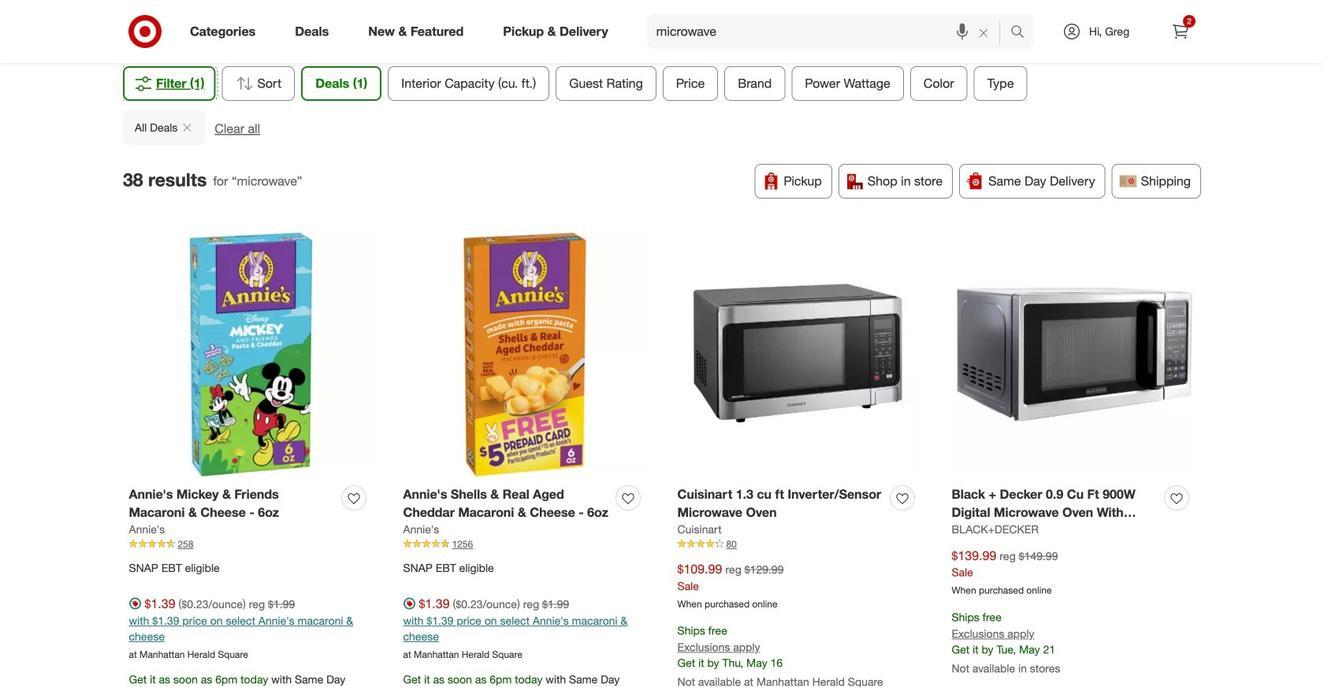 Task type: locate. For each thing, give the bounding box(es) containing it.
annie's mickey & friends macaroni & cheese  - 6oz image
[[129, 233, 372, 477], [129, 233, 372, 477]]

annie's shells & real aged cheddar macaroni & cheese - 6oz image
[[403, 233, 647, 477], [403, 233, 647, 477]]

cuisinart 1.3 cu ft inverter/sensor microwave oven image
[[677, 233, 921, 477], [677, 233, 921, 477]]

What can we help you find? suggestions appear below search field
[[647, 14, 1014, 49]]

black + decker 0.9 cu ft 900w digital microwave oven with turntable in stainless steel image
[[952, 233, 1195, 477], [952, 233, 1195, 477]]



Task type: vqa. For each thing, say whether or not it's contained in the screenshot.
Eligible
no



Task type: describe. For each thing, give the bounding box(es) containing it.
advertisement element
[[189, 0, 1135, 37]]



